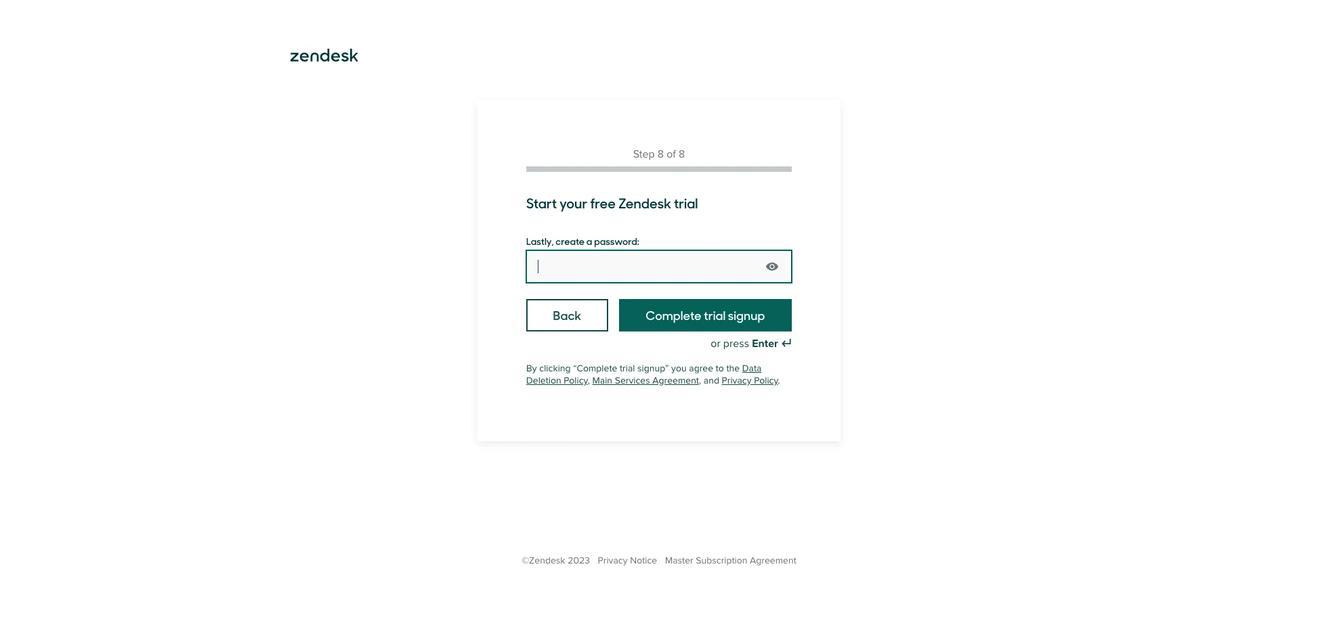 Task type: vqa. For each thing, say whether or not it's contained in the screenshot.
the
yes



Task type: locate. For each thing, give the bounding box(es) containing it.
trial
[[674, 193, 698, 213], [704, 307, 726, 324], [620, 363, 635, 375]]

1 policy from the left
[[564, 375, 588, 387]]

the
[[727, 363, 740, 375]]

1 horizontal spatial privacy
[[722, 375, 752, 387]]

0 horizontal spatial policy
[[564, 375, 588, 387]]

8
[[658, 148, 664, 161], [679, 148, 685, 161]]

policy
[[564, 375, 588, 387], [754, 375, 778, 387]]

1 vertical spatial trial
[[704, 307, 726, 324]]

or
[[711, 337, 721, 351]]

complete trial signup button
[[619, 299, 792, 332]]

master
[[665, 556, 694, 567]]

privacy
[[722, 375, 752, 387], [598, 556, 628, 567]]

2 , from the left
[[699, 375, 701, 387]]

master subscription agreement
[[665, 556, 797, 567]]

agreement right subscription
[[750, 556, 797, 567]]

trial right the zendesk
[[674, 193, 698, 213]]

8 left of
[[658, 148, 664, 161]]

start
[[526, 193, 557, 213]]

1 horizontal spatial policy
[[754, 375, 778, 387]]

data
[[742, 363, 762, 375]]

0 vertical spatial trial
[[674, 193, 698, 213]]

0 horizontal spatial 8
[[658, 148, 664, 161]]

1 , from the left
[[588, 375, 590, 387]]

trial up services
[[620, 363, 635, 375]]

password:
[[594, 234, 639, 248]]

2023
[[568, 556, 590, 567]]

2 8 from the left
[[679, 148, 685, 161]]

1 vertical spatial agreement
[[750, 556, 797, 567]]

and
[[704, 375, 719, 387]]

,
[[588, 375, 590, 387], [699, 375, 701, 387]]

a
[[587, 234, 592, 248]]

0 horizontal spatial ,
[[588, 375, 590, 387]]

lastly, create a password:
[[526, 234, 639, 248]]

to
[[716, 363, 724, 375]]

trial inside button
[[704, 307, 726, 324]]

, left main
[[588, 375, 590, 387]]

agreement
[[653, 375, 699, 387], [750, 556, 797, 567]]

services
[[615, 375, 650, 387]]

0 vertical spatial agreement
[[653, 375, 699, 387]]

trial up or
[[704, 307, 726, 324]]

2 horizontal spatial trial
[[704, 307, 726, 324]]

1 horizontal spatial 8
[[679, 148, 685, 161]]

0 horizontal spatial trial
[[620, 363, 635, 375]]

clicking
[[539, 363, 571, 375]]

Lastly, create a password: password field
[[526, 251, 792, 283]]

data deletion policy link
[[526, 363, 762, 387]]

press
[[723, 337, 749, 351]]

2 policy from the left
[[754, 375, 778, 387]]

policy down '"complete'
[[564, 375, 588, 387]]

by clicking "complete trial signup" you agree to the
[[526, 363, 742, 375]]

, left and
[[699, 375, 701, 387]]

8 right of
[[679, 148, 685, 161]]

policy inside "data deletion policy"
[[564, 375, 588, 387]]

agreement down you
[[653, 375, 699, 387]]

complete
[[646, 307, 702, 324]]

1 horizontal spatial ,
[[699, 375, 701, 387]]

by
[[526, 363, 537, 375]]

2 vertical spatial trial
[[620, 363, 635, 375]]

agree
[[689, 363, 713, 375]]

main services agreement link
[[592, 375, 699, 387]]

privacy notice link
[[598, 556, 657, 567]]

©zendesk
[[522, 556, 565, 567]]

0 horizontal spatial privacy
[[598, 556, 628, 567]]

signup"
[[637, 363, 669, 375]]

privacy left notice
[[598, 556, 628, 567]]

privacy down the
[[722, 375, 752, 387]]

enter
[[752, 337, 778, 351]]

1 8 from the left
[[658, 148, 664, 161]]

complete trial signup
[[646, 307, 765, 324]]

subscription
[[696, 556, 748, 567]]

zendesk
[[618, 193, 671, 213]]

privacy notice
[[598, 556, 657, 567]]

policy down data
[[754, 375, 778, 387]]

main
[[592, 375, 612, 387]]

1 vertical spatial privacy
[[598, 556, 628, 567]]



Task type: describe. For each thing, give the bounding box(es) containing it.
back button
[[526, 299, 608, 332]]

free
[[590, 193, 616, 213]]

0 vertical spatial privacy
[[722, 375, 752, 387]]

of
[[667, 148, 676, 161]]

©zendesk 2023 link
[[522, 556, 590, 567]]

notice
[[630, 556, 657, 567]]

step 8 of 8
[[633, 148, 685, 161]]

your
[[560, 193, 587, 213]]

1 horizontal spatial trial
[[674, 193, 698, 213]]

enter image
[[781, 339, 792, 350]]

or press enter
[[711, 337, 778, 351]]

signup
[[728, 307, 765, 324]]

master subscription agreement link
[[665, 556, 797, 567]]

you
[[671, 363, 687, 375]]

.
[[778, 375, 780, 387]]

data deletion policy
[[526, 363, 762, 387]]

©zendesk 2023
[[522, 556, 590, 567]]

start your free zendesk trial
[[526, 193, 698, 213]]

back
[[553, 307, 581, 324]]

zendesk image
[[291, 49, 358, 62]]

step
[[633, 148, 655, 161]]

"complete
[[573, 363, 617, 375]]

1 horizontal spatial agreement
[[750, 556, 797, 567]]

deletion
[[526, 375, 561, 387]]

0 horizontal spatial agreement
[[653, 375, 699, 387]]

, main services agreement , and privacy policy .
[[588, 375, 780, 387]]

create
[[556, 234, 585, 248]]

lastly,
[[526, 234, 554, 248]]

privacy policy link
[[722, 375, 778, 387]]



